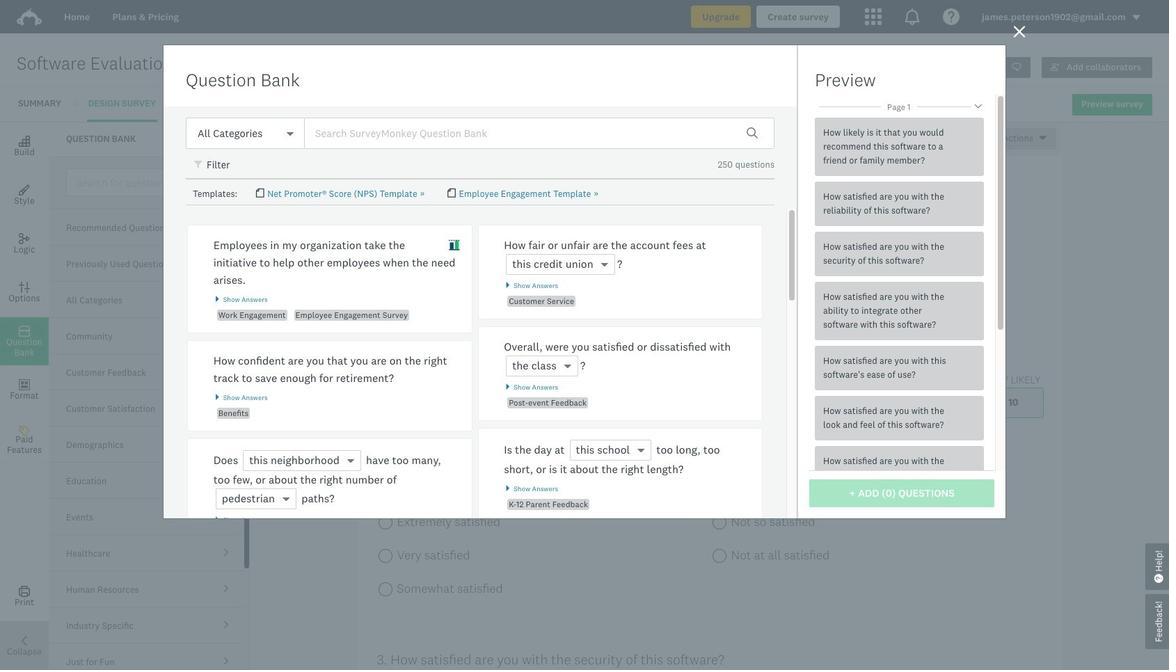 Task type: describe. For each thing, give the bounding box(es) containing it.
Search for questions text field
[[66, 169, 243, 196]]

Search SurveyMonkey Question Bank text field
[[304, 118, 775, 149]]

2 products icon image from the left
[[905, 8, 921, 25]]

1 products icon image from the left
[[866, 8, 882, 25]]

0 vertical spatial icon   xjtfe image
[[194, 161, 204, 170]]



Task type: locate. For each thing, give the bounding box(es) containing it.
0 horizontal spatial icon   xjtfe image
[[194, 161, 204, 170]]

0 horizontal spatial products icon image
[[866, 8, 882, 25]]

surveymonkey logo image
[[17, 8, 42, 26]]

help icon image
[[944, 8, 960, 25]]

1 horizontal spatial products icon image
[[905, 8, 921, 25]]

1 vertical spatial icon   xjtfe image
[[449, 240, 461, 251]]

icon   xjtfe image
[[194, 161, 204, 170], [449, 240, 461, 251]]

products icon image
[[866, 8, 882, 25], [905, 8, 921, 25]]

1 horizontal spatial icon   xjtfe image
[[449, 240, 461, 251]]



Task type: vqa. For each thing, say whether or not it's contained in the screenshot.
second 'Brand Logo' from the top
no



